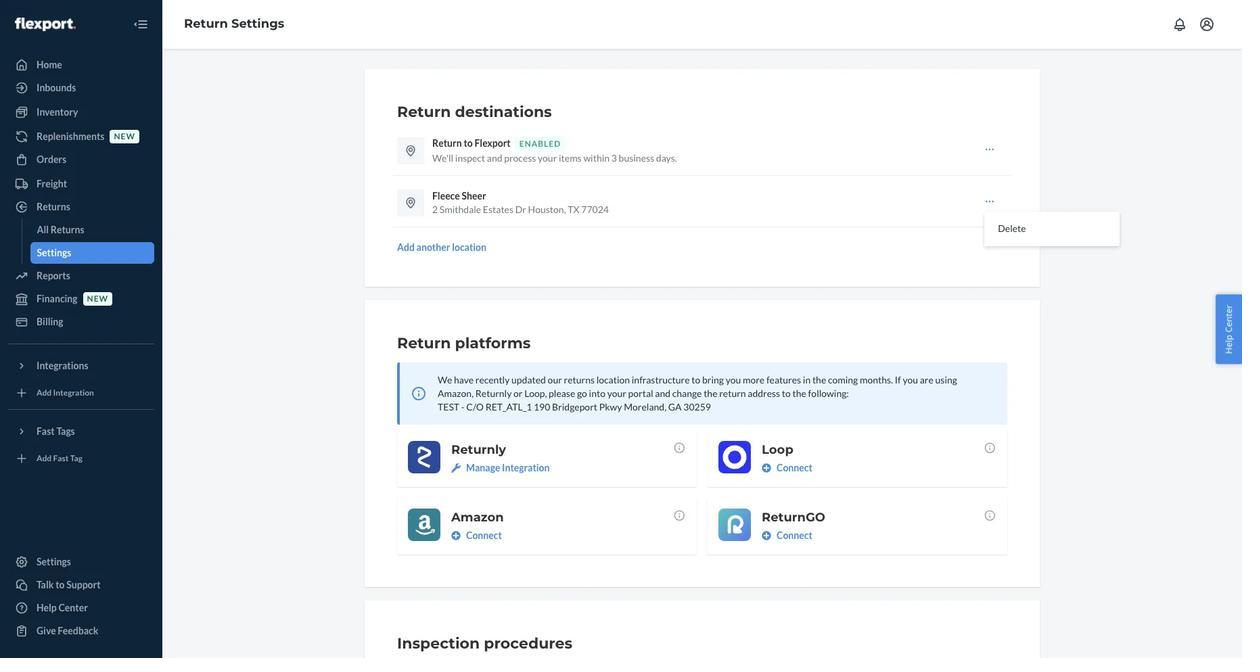 Task type: locate. For each thing, give the bounding box(es) containing it.
returnly down 'recently'
[[476, 388, 512, 399]]

1 vertical spatial help
[[37, 602, 57, 614]]

add down fast tags
[[37, 454, 52, 464]]

ret_atl_1
[[486, 401, 532, 413]]

1 horizontal spatial connect button
[[762, 462, 813, 475]]

0 horizontal spatial plus circle image
[[451, 531, 461, 541]]

0 horizontal spatial center
[[59, 602, 88, 614]]

manage
[[466, 462, 500, 474]]

plus circle image down returngo
[[762, 531, 772, 541]]

1 vertical spatial connect button
[[451, 529, 502, 543]]

add down integrations
[[37, 388, 52, 398]]

loop,
[[525, 388, 547, 399]]

integration down integrations "dropdown button"
[[53, 388, 94, 398]]

the down in
[[793, 388, 807, 399]]

to right talk
[[56, 579, 65, 591]]

0 vertical spatial returns
[[37, 201, 70, 213]]

1 horizontal spatial help
[[1223, 335, 1235, 354]]

returns right all at left top
[[51, 224, 84, 236]]

flexport logo image
[[15, 17, 76, 31]]

center inside button
[[1223, 305, 1235, 332]]

our
[[548, 374, 562, 386]]

1 vertical spatial returnly
[[451, 443, 506, 458]]

plus circle image
[[762, 464, 772, 473]]

1 vertical spatial help center
[[37, 602, 88, 614]]

your inside 'we have recently updated our returns location infrastructure to bring you more features in the coming months. if you are using amazon, returnly or loop, please go into your portal and change the return address to the following: test - c/o ret_atl_1 190 bridgeport pkwy moreland, ga 30259'
[[608, 388, 627, 399]]

all returns link
[[30, 219, 154, 241]]

fast left tag
[[53, 454, 69, 464]]

connect button down the loop
[[762, 462, 813, 475]]

0 horizontal spatial location
[[452, 242, 487, 253]]

return platforms
[[397, 334, 531, 353]]

0 vertical spatial integration
[[53, 388, 94, 398]]

home
[[37, 59, 62, 70]]

integration right "manage"
[[502, 462, 550, 474]]

and inside 'we have recently updated our returns location infrastructure to bring you more features in the coming months. if you are using amazon, returnly or loop, please go into your portal and change the return address to the following: test - c/o ret_atl_1 190 bridgeport pkwy moreland, ga 30259'
[[655, 388, 671, 399]]

and down infrastructure
[[655, 388, 671, 399]]

0 vertical spatial new
[[114, 132, 135, 142]]

add left 'another'
[[397, 242, 415, 253]]

help inside button
[[1223, 335, 1235, 354]]

returnly up "manage"
[[451, 443, 506, 458]]

you up return on the bottom right of page
[[726, 374, 741, 386]]

1 vertical spatial integration
[[502, 462, 550, 474]]

0 vertical spatial location
[[452, 242, 487, 253]]

0 horizontal spatial new
[[87, 294, 108, 304]]

1 horizontal spatial center
[[1223, 305, 1235, 332]]

0 vertical spatial center
[[1223, 305, 1235, 332]]

1 vertical spatial your
[[608, 388, 627, 399]]

returnly inside 'we have recently updated our returns location infrastructure to bring you more features in the coming months. if you are using amazon, returnly or loop, please go into your portal and change the return address to the following: test - c/o ret_atl_1 190 bridgeport pkwy moreland, ga 30259'
[[476, 388, 512, 399]]

3
[[612, 152, 617, 164]]

1 vertical spatial fast
[[53, 454, 69, 464]]

connect down the loop
[[777, 462, 813, 474]]

2 vertical spatial add
[[37, 454, 52, 464]]

add inside button
[[397, 242, 415, 253]]

help center link
[[8, 598, 154, 619]]

integration inside button
[[502, 462, 550, 474]]

0 vertical spatial returnly
[[476, 388, 512, 399]]

return for return platforms
[[397, 334, 451, 353]]

help
[[1223, 335, 1235, 354], [37, 602, 57, 614]]

1 horizontal spatial new
[[114, 132, 135, 142]]

manage integration button
[[451, 462, 550, 475]]

location
[[452, 242, 487, 253], [597, 374, 630, 386]]

190
[[534, 401, 550, 413]]

home link
[[8, 54, 154, 76]]

close navigation image
[[133, 16, 149, 32]]

settings link down all returns link
[[30, 242, 154, 264]]

1 horizontal spatial integration
[[502, 462, 550, 474]]

days.
[[656, 152, 677, 164]]

connect down amazon
[[466, 530, 502, 541]]

smithdale
[[440, 204, 481, 215]]

settings
[[231, 16, 284, 31], [37, 247, 71, 259], [37, 556, 71, 568]]

wrench image
[[451, 464, 461, 473]]

returns link
[[8, 196, 154, 218]]

fast left tags
[[37, 426, 55, 437]]

1 vertical spatial new
[[87, 294, 108, 304]]

1 horizontal spatial and
[[655, 388, 671, 399]]

enabled
[[520, 139, 561, 149]]

new
[[114, 132, 135, 142], [87, 294, 108, 304]]

your up pkwy
[[608, 388, 627, 399]]

0 vertical spatial add
[[397, 242, 415, 253]]

tx
[[568, 204, 580, 215]]

settings link up 'support'
[[8, 552, 154, 573]]

0 horizontal spatial you
[[726, 374, 741, 386]]

help center
[[1223, 305, 1235, 354], [37, 602, 88, 614]]

0 vertical spatial your
[[538, 152, 557, 164]]

inbounds
[[37, 82, 76, 93]]

1 you from the left
[[726, 374, 741, 386]]

to
[[464, 137, 473, 149], [692, 374, 701, 386], [782, 388, 791, 399], [56, 579, 65, 591]]

in
[[803, 374, 811, 386]]

are
[[920, 374, 934, 386]]

give
[[37, 625, 56, 637]]

the down bring
[[704, 388, 718, 399]]

1 horizontal spatial plus circle image
[[762, 531, 772, 541]]

2 vertical spatial settings
[[37, 556, 71, 568]]

0 vertical spatial help center
[[1223, 305, 1235, 354]]

return for return to flexport
[[432, 137, 462, 149]]

fast
[[37, 426, 55, 437], [53, 454, 69, 464]]

connect for amazon
[[466, 530, 502, 541]]

inspection procedures
[[397, 635, 573, 653]]

integration for add integration
[[53, 388, 94, 398]]

connect button down amazon
[[451, 529, 502, 543]]

77024
[[582, 204, 609, 215]]

into
[[589, 388, 606, 399]]

coming
[[828, 374, 858, 386]]

1 vertical spatial returns
[[51, 224, 84, 236]]

new up orders link
[[114, 132, 135, 142]]

1 horizontal spatial help center
[[1223, 305, 1235, 354]]

your
[[538, 152, 557, 164], [608, 388, 627, 399]]

1 vertical spatial settings
[[37, 247, 71, 259]]

location right 'another'
[[452, 242, 487, 253]]

delete button
[[985, 196, 1120, 246], [988, 214, 1118, 243]]

billing link
[[8, 311, 154, 333]]

another
[[417, 242, 450, 253]]

to up change
[[692, 374, 701, 386]]

fleece
[[432, 190, 460, 202]]

address
[[748, 388, 780, 399]]

returns down freight
[[37, 201, 70, 213]]

add another location button
[[397, 241, 487, 254]]

open notifications image
[[1172, 16, 1188, 32]]

1 vertical spatial location
[[597, 374, 630, 386]]

0 horizontal spatial integration
[[53, 388, 94, 398]]

1 vertical spatial add
[[37, 388, 52, 398]]

features
[[767, 374, 801, 386]]

using
[[936, 374, 958, 386]]

1 vertical spatial and
[[655, 388, 671, 399]]

plus circle image inside connect link
[[762, 531, 772, 541]]

return for return destinations
[[397, 103, 451, 121]]

moreland,
[[624, 401, 667, 413]]

help center inside button
[[1223, 305, 1235, 354]]

and
[[487, 152, 503, 164], [655, 388, 671, 399]]

returns
[[564, 374, 595, 386]]

connect
[[777, 462, 813, 474], [466, 530, 502, 541], [777, 530, 813, 541]]

estates
[[483, 204, 514, 215]]

0 horizontal spatial your
[[538, 152, 557, 164]]

plus circle image down amazon
[[451, 531, 461, 541]]

the right in
[[813, 374, 827, 386]]

you right if
[[903, 374, 918, 386]]

0 vertical spatial fast
[[37, 426, 55, 437]]

location up into
[[597, 374, 630, 386]]

1 horizontal spatial location
[[597, 374, 630, 386]]

1 vertical spatial center
[[59, 602, 88, 614]]

1 plus circle image from the left
[[451, 531, 461, 541]]

and down flexport
[[487, 152, 503, 164]]

have
[[454, 374, 474, 386]]

new down reports "link"
[[87, 294, 108, 304]]

1 vertical spatial settings link
[[8, 552, 154, 573]]

0 vertical spatial connect button
[[762, 462, 813, 475]]

1 horizontal spatial you
[[903, 374, 918, 386]]

the
[[813, 374, 827, 386], [704, 388, 718, 399], [793, 388, 807, 399]]

integration
[[53, 388, 94, 398], [502, 462, 550, 474]]

add
[[397, 242, 415, 253], [37, 388, 52, 398], [37, 454, 52, 464]]

2 plus circle image from the left
[[762, 531, 772, 541]]

location inside button
[[452, 242, 487, 253]]

0 vertical spatial help
[[1223, 335, 1235, 354]]

0 vertical spatial and
[[487, 152, 503, 164]]

your down the 'enabled'
[[538, 152, 557, 164]]

1 horizontal spatial your
[[608, 388, 627, 399]]

returns
[[37, 201, 70, 213], [51, 224, 84, 236]]

plus circle image
[[451, 531, 461, 541], [762, 531, 772, 541]]

0 horizontal spatial connect button
[[451, 529, 502, 543]]

add for add integration
[[37, 388, 52, 398]]



Task type: describe. For each thing, give the bounding box(es) containing it.
return settings
[[184, 16, 284, 31]]

location inside 'we have recently updated our returns location infrastructure to bring you more features in the coming months. if you are using amazon, returnly or loop, please go into your portal and change the return address to the following: test - c/o ret_atl_1 190 bridgeport pkwy moreland, ga 30259'
[[597, 374, 630, 386]]

we have recently updated our returns location infrastructure to bring you more features in the coming months. if you are using amazon, returnly or loop, please go into your portal and change the return address to the following: test - c/o ret_atl_1 190 bridgeport pkwy moreland, ga 30259
[[438, 374, 958, 413]]

return destinations
[[397, 103, 552, 121]]

replenishments
[[37, 131, 105, 142]]

pkwy
[[599, 401, 622, 413]]

connect button for amazon
[[451, 529, 502, 543]]

freight link
[[8, 173, 154, 195]]

sheer
[[462, 190, 486, 202]]

bring
[[702, 374, 724, 386]]

we
[[438, 374, 452, 386]]

we'll inspect and process your items within 3 business days.
[[432, 152, 677, 164]]

talk to support
[[37, 579, 101, 591]]

inspect
[[455, 152, 485, 164]]

we'll
[[432, 152, 454, 164]]

infrastructure
[[632, 374, 690, 386]]

support
[[66, 579, 101, 591]]

fleece sheer 2 smithdale estates dr houston, tx 77024
[[432, 190, 609, 215]]

bridgeport
[[552, 401, 598, 413]]

to inside button
[[56, 579, 65, 591]]

add fast tag
[[37, 454, 83, 464]]

integrations
[[37, 360, 88, 372]]

reports link
[[8, 265, 154, 287]]

if
[[895, 374, 901, 386]]

0 vertical spatial settings
[[231, 16, 284, 31]]

delete
[[998, 223, 1026, 234]]

feedback
[[58, 625, 98, 637]]

return settings link
[[184, 16, 284, 31]]

connect link
[[762, 529, 997, 543]]

30259
[[684, 401, 711, 413]]

platforms
[[455, 334, 531, 353]]

procedures
[[484, 635, 573, 653]]

tags
[[56, 426, 75, 437]]

connect for loop
[[777, 462, 813, 474]]

c/o
[[467, 401, 484, 413]]

connect button for loop
[[762, 462, 813, 475]]

connect down returngo
[[777, 530, 813, 541]]

items
[[559, 152, 582, 164]]

test
[[438, 401, 460, 413]]

2
[[432, 204, 438, 215]]

fast tags button
[[8, 421, 154, 443]]

new for replenishments
[[114, 132, 135, 142]]

inbounds link
[[8, 77, 154, 99]]

add integration link
[[8, 382, 154, 404]]

return to flexport
[[432, 137, 511, 149]]

loop
[[762, 443, 794, 458]]

inventory
[[37, 106, 78, 118]]

to down features
[[782, 388, 791, 399]]

amazon
[[451, 510, 504, 525]]

0 vertical spatial settings link
[[30, 242, 154, 264]]

fast inside fast tags dropdown button
[[37, 426, 55, 437]]

0 horizontal spatial the
[[704, 388, 718, 399]]

dr
[[516, 204, 526, 215]]

-
[[461, 401, 465, 413]]

add for add fast tag
[[37, 454, 52, 464]]

billing
[[37, 316, 63, 328]]

return
[[720, 388, 746, 399]]

give feedback button
[[8, 621, 154, 642]]

integration for manage integration
[[502, 462, 550, 474]]

process
[[504, 152, 536, 164]]

months.
[[860, 374, 893, 386]]

reports
[[37, 270, 70, 282]]

2 you from the left
[[903, 374, 918, 386]]

business
[[619, 152, 655, 164]]

amazon,
[[438, 388, 474, 399]]

add integration
[[37, 388, 94, 398]]

returngo
[[762, 510, 826, 525]]

within
[[584, 152, 610, 164]]

portal
[[628, 388, 654, 399]]

flexport
[[475, 137, 511, 149]]

orders link
[[8, 149, 154, 171]]

0 horizontal spatial and
[[487, 152, 503, 164]]

destinations
[[455, 103, 552, 121]]

open account menu image
[[1199, 16, 1215, 32]]

2 horizontal spatial the
[[813, 374, 827, 386]]

help center button
[[1216, 295, 1243, 364]]

give feedback
[[37, 625, 98, 637]]

updated
[[512, 374, 546, 386]]

add another location
[[397, 242, 487, 253]]

following:
[[808, 388, 849, 399]]

0 horizontal spatial help center
[[37, 602, 88, 614]]

houston,
[[528, 204, 566, 215]]

integrations button
[[8, 355, 154, 377]]

to up inspect
[[464, 137, 473, 149]]

please
[[549, 388, 575, 399]]

0 horizontal spatial help
[[37, 602, 57, 614]]

financing
[[37, 293, 78, 305]]

1 horizontal spatial the
[[793, 388, 807, 399]]

inventory link
[[8, 102, 154, 123]]

add for add another location
[[397, 242, 415, 253]]

change
[[673, 388, 702, 399]]

inspection
[[397, 635, 480, 653]]

orders
[[37, 154, 66, 165]]

fast inside add fast tag link
[[53, 454, 69, 464]]

all
[[37, 224, 49, 236]]

new for financing
[[87, 294, 108, 304]]

fast tags
[[37, 426, 75, 437]]

talk to support button
[[8, 575, 154, 596]]

tag
[[70, 454, 83, 464]]

all returns
[[37, 224, 84, 236]]

manage integration
[[466, 462, 550, 474]]

return for return settings
[[184, 16, 228, 31]]

recently
[[476, 374, 510, 386]]



Task type: vqa. For each thing, say whether or not it's contained in the screenshot.


